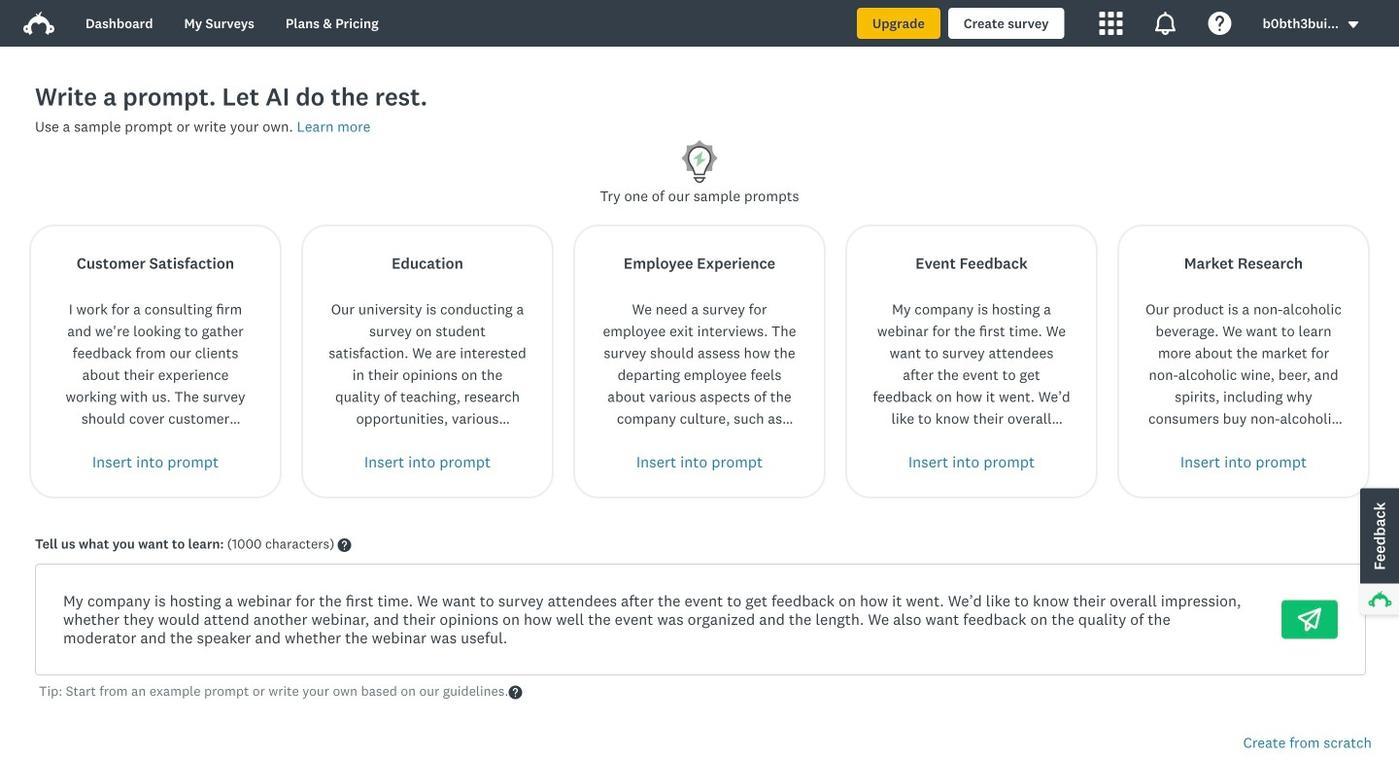 Task type: describe. For each thing, give the bounding box(es) containing it.
light bulb with lightning bolt inside showing a new idea image
[[677, 138, 723, 185]]

hover for help content image
[[338, 539, 351, 552]]

help icon image
[[1209, 12, 1232, 35]]

hover for help content image
[[509, 686, 522, 699]]

2 brand logo image from the top
[[23, 12, 54, 35]]



Task type: locate. For each thing, give the bounding box(es) containing it.
products icon image
[[1100, 12, 1123, 35], [1100, 12, 1123, 35]]

dropdown arrow icon image
[[1347, 18, 1361, 32], [1349, 21, 1359, 28]]

None text field
[[48, 576, 1259, 663]]

notification center icon image
[[1154, 12, 1178, 35]]

brand logo image
[[23, 8, 54, 39], [23, 12, 54, 35]]

airplane icon that submits your build survey with ai prompt image
[[1299, 608, 1322, 631], [1299, 608, 1322, 631]]

1 brand logo image from the top
[[23, 8, 54, 39]]



Task type: vqa. For each thing, say whether or not it's contained in the screenshot.
the bottommost Hover for help content icon
yes



